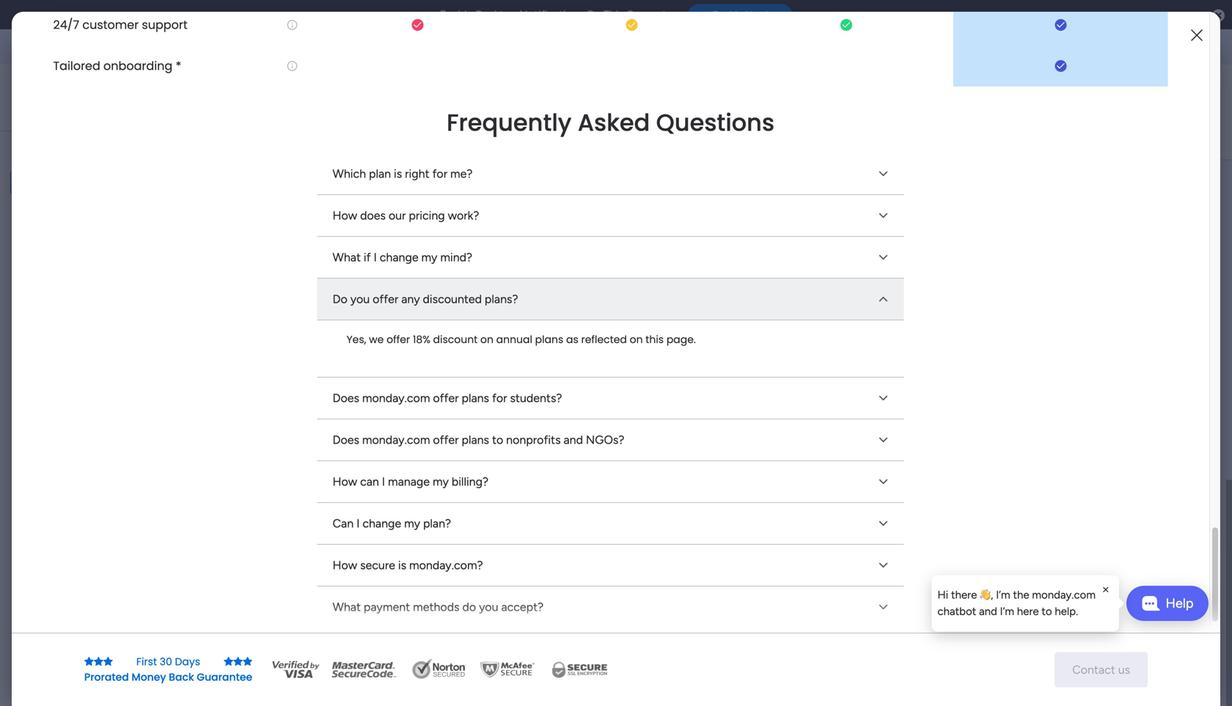 Task type: describe. For each thing, give the bounding box(es) containing it.
billing?
[[452, 475, 489, 489]]

this
[[604, 8, 624, 21]]

for for right
[[433, 167, 448, 181]]

do you offer any discounted plans?
[[333, 293, 518, 306]]

onboarding
[[104, 58, 173, 74]]

offer for discounted
[[373, 293, 399, 306]]

group
[[294, 408, 322, 421]]

frequently asked questions
[[447, 106, 775, 139]]

3 star image from the left
[[243, 657, 253, 667]]

leilani
[[277, 305, 306, 317]]

questions
[[657, 106, 775, 139]]

Search field
[[344, 155, 388, 175]]

phoenix levy inside field
[[530, 99, 613, 118]]

can inside * prices do not include tax. the price is determined by the user's billing country. the final price can be seen on the purchase page before payment is completed.
[[133, 657, 154, 673]]

include
[[141, 640, 181, 656]]

krause
[[309, 305, 340, 317]]

mcafee secure image
[[479, 659, 537, 681]]

add
[[251, 408, 270, 421]]

Phoenix Levy field
[[526, 99, 1138, 118]]

how for how secure is monday.com?
[[333, 559, 357, 573]]

Text field
[[547, 398, 582, 418]]

do inside dropdown button
[[463, 601, 476, 615]]

hi there 👋,  i'm the monday.com chatbot and i'm here to help.
[[938, 589, 1096, 619]]

what for what if i change my mind?
[[333, 251, 361, 265]]

how does our pricing work?
[[333, 209, 480, 223]]

accept?
[[502, 601, 544, 615]]

filter board by anything image
[[464, 158, 487, 172]]

primary
[[252, 194, 305, 212]]

add new group button
[[224, 403, 328, 426]]

help
[[1167, 596, 1194, 612]]

manage
[[388, 475, 430, 489]]

country.
[[445, 640, 490, 656]]

prorated money back guarantee
[[84, 671, 253, 685]]

how secure is monday.com?
[[333, 559, 483, 573]]

discounted
[[423, 293, 482, 306]]

can i change my plan?
[[333, 517, 451, 531]]

on
[[587, 8, 601, 21]]

my for billing?
[[433, 475, 449, 489]]

ngos?
[[586, 433, 625, 447]]

annual
[[497, 333, 533, 347]]

ssl encrypted image
[[543, 659, 617, 681]]

1 vertical spatial the
[[355, 640, 373, 656]]

what if i change my mind? button
[[317, 237, 905, 278]]

students?
[[510, 392, 562, 406]]

tailored
[[53, 58, 100, 74]]

2 vertical spatial i
[[357, 517, 360, 531]]

mastercard secure code image
[[327, 659, 401, 681]]

notifications
[[520, 8, 584, 21]]

0 horizontal spatial phoenix
[[277, 252, 314, 264]]

plan?
[[423, 517, 451, 531]]

verified by visa image
[[270, 659, 322, 681]]

first
[[136, 655, 157, 670]]

as
[[567, 333, 579, 347]]

any
[[402, 293, 420, 306]]

1 star image from the left
[[224, 657, 233, 667]]

my for mind?
[[422, 251, 438, 265]]

is up purchase
[[259, 640, 268, 656]]

add new group
[[251, 408, 322, 421]]

is inside 'dropdown button'
[[394, 167, 402, 181]]

plans for nonprofits
[[462, 433, 490, 447]]

2 star image from the left
[[94, 657, 103, 667]]

Type field
[[458, 223, 488, 240]]

1 horizontal spatial *
[[176, 58, 181, 74]]

1 customer from the top
[[450, 251, 495, 264]]

18%
[[413, 333, 431, 347]]

tailored onboarding *
[[53, 58, 181, 74]]

enable desktop notifications on this computer
[[440, 8, 677, 21]]

first 30 days
[[136, 655, 200, 670]]

prices
[[67, 640, 99, 656]]

24/7 customer support
[[53, 16, 188, 33]]

leilani krause
[[277, 305, 340, 317]]

lottie animation element
[[0, 558, 187, 707]]

support
[[142, 16, 188, 33]]

page
[[297, 657, 326, 673]]

plans?
[[485, 293, 518, 306]]

monday.com?
[[410, 559, 483, 573]]

what payment methods do you accept? button
[[317, 587, 905, 628]]

how can i manage my billing? button
[[317, 462, 905, 503]]

hi
[[938, 589, 949, 602]]

pricing
[[409, 209, 445, 223]]

1 horizontal spatial on
[[481, 333, 494, 347]]

i for change
[[374, 251, 377, 265]]

methods
[[413, 601, 460, 615]]

overview button
[[531, 133, 609, 157]]

what for what payment methods do you accept?
[[333, 601, 361, 615]]

2 star image from the left
[[233, 657, 243, 667]]

what if i change my mind?
[[333, 251, 473, 265]]

enable for enable now!
[[713, 9, 743, 21]]

chat bot icon image
[[1142, 597, 1161, 611]]

monday.com inside hi there 👋,  i'm the monday.com chatbot and i'm here to help.
[[1033, 589, 1096, 602]]

i for manage
[[382, 475, 385, 489]]

reflected
[[582, 333, 627, 347]]

money
[[132, 671, 166, 685]]

0 vertical spatial change
[[380, 251, 419, 265]]

plan
[[369, 167, 391, 181]]

primary contacts
[[252, 194, 370, 212]]

plans for students?
[[462, 392, 490, 406]]

0 vertical spatial plans
[[535, 333, 564, 347]]

our
[[389, 209, 406, 223]]

1
[[401, 256, 404, 265]]

does for does monday.com offer plans to nonprofits and ngos?
[[333, 433, 360, 447]]

which plan is right for me?
[[333, 167, 473, 181]]

does monday.com offer plans for students? button
[[317, 378, 905, 419]]

0 horizontal spatial phoenix levy
[[277, 252, 338, 264]]

help.
[[1056, 605, 1079, 619]]

can
[[333, 517, 354, 531]]

madison
[[277, 278, 316, 291]]

by
[[338, 640, 352, 656]]

how does our pricing work? button
[[317, 195, 905, 236]]

page.
[[667, 333, 696, 347]]

computer
[[627, 8, 677, 21]]

determined
[[271, 640, 335, 656]]

desktop
[[476, 8, 517, 21]]

how can i manage my billing?
[[333, 475, 489, 489]]

contact
[[318, 225, 355, 237]]

what payment methods do you accept?
[[333, 601, 544, 615]]

if
[[364, 251, 371, 265]]

is inside "dropdown button"
[[398, 559, 407, 573]]

offer for for
[[433, 392, 459, 406]]

person
[[419, 159, 451, 171]]

lottie animation image
[[0, 558, 187, 707]]

overview
[[554, 139, 598, 151]]

* prices do not include tax. the price is determined by the user's billing country. the final price can be seen on the purchase page before payment is completed.
[[53, 640, 495, 673]]

before
[[329, 657, 365, 673]]

you inside dropdown button
[[479, 601, 499, 615]]

now!
[[746, 9, 769, 21]]

0 horizontal spatial the
[[221, 657, 239, 673]]



Task type: vqa. For each thing, say whether or not it's contained in the screenshot.
1st 'workspace' image from the right
no



Task type: locate. For each thing, give the bounding box(es) containing it.
1 button
[[373, 244, 421, 271]]

1 horizontal spatial and
[[980, 605, 998, 619]]

type
[[461, 225, 484, 238]]

1 horizontal spatial enable
[[713, 9, 743, 21]]

there
[[952, 589, 978, 602]]

0 vertical spatial *
[[176, 58, 181, 74]]

tax.
[[184, 640, 203, 656]]

which plan is right for me? button
[[317, 153, 905, 195]]

how up contact
[[333, 209, 357, 223]]

monday.com inside dropdown button
[[362, 433, 430, 447]]

my left the mind?
[[422, 251, 438, 265]]

dialog containing hi there 👋,  i'm the monday.com
[[932, 576, 1120, 632]]

for left students?
[[492, 392, 507, 406]]

nonprofits
[[507, 433, 561, 447]]

2 horizontal spatial i
[[382, 475, 385, 489]]

how up can
[[333, 475, 357, 489]]

1 star image from the left
[[84, 657, 94, 667]]

do you offer any discounted plans? button
[[317, 279, 905, 321]]

offer left 'any'
[[373, 293, 399, 306]]

1 vertical spatial customer
[[450, 277, 495, 290]]

guarantee
[[197, 671, 253, 685]]

1 vertical spatial plans
[[462, 392, 490, 406]]

2 vertical spatial the
[[221, 657, 239, 673]]

help button
[[1127, 586, 1209, 622]]

star image
[[84, 657, 94, 667], [94, 657, 103, 667], [103, 657, 113, 667]]

can i change my plan? button
[[317, 504, 905, 545]]

1 vertical spatial do
[[102, 640, 117, 656]]

do inside * prices do not include tax. the price is determined by the user's billing country. the final price can be seen on the purchase page before payment is completed.
[[102, 640, 117, 656]]

1 horizontal spatial for
[[492, 392, 507, 406]]

this
[[646, 333, 664, 347]]

my left billing?
[[433, 475, 449, 489]]

does for does monday.com offer plans for students?
[[333, 392, 360, 406]]

0 vertical spatial phoenix
[[530, 99, 581, 118]]

does inside dropdown button
[[333, 433, 360, 447]]

3 star image from the left
[[103, 657, 113, 667]]

dapulse close image
[[1213, 8, 1226, 23]]

*
[[176, 58, 181, 74], [58, 640, 64, 656]]

offer down does monday.com offer plans for students?
[[433, 433, 459, 447]]

1 vertical spatial i'm
[[1001, 605, 1015, 619]]

how secure is monday.com? button
[[317, 545, 905, 586]]

2 how from the top
[[333, 475, 357, 489]]

2 vertical spatial my
[[404, 517, 421, 531]]

1 vertical spatial for
[[492, 392, 507, 406]]

1 horizontal spatial can
[[360, 475, 379, 489]]

enable left desktop in the left top of the page
[[440, 8, 473, 21]]

enable for enable desktop notifications on this computer
[[440, 8, 473, 21]]

1 vertical spatial payment
[[368, 657, 418, 673]]

0 vertical spatial to
[[492, 433, 504, 447]]

1 how from the top
[[333, 209, 357, 223]]

phoenix levy up madison doyle at the top left of the page
[[277, 252, 338, 264]]

change right can
[[363, 517, 402, 531]]

phoenix up the madison
[[277, 252, 314, 264]]

2 customer from the top
[[450, 277, 495, 290]]

* right onboarding
[[176, 58, 181, 74]]

how left secure
[[333, 559, 357, 573]]

1 horizontal spatial price
[[229, 640, 256, 656]]

0 horizontal spatial *
[[58, 640, 64, 656]]

final
[[76, 657, 99, 673]]

customer
[[82, 16, 139, 33]]

for inside 'dropdown button'
[[433, 167, 448, 181]]

the left final
[[53, 657, 73, 673]]

monday.com up help. in the bottom of the page
[[1033, 589, 1096, 602]]

terry turtle image
[[1192, 35, 1215, 59]]

do
[[333, 293, 348, 306]]

i right can
[[357, 517, 360, 531]]

0 vertical spatial payment
[[364, 601, 410, 615]]

completed.
[[432, 657, 495, 673]]

1 option from the top
[[9, 73, 178, 97]]

0 vertical spatial customer
[[450, 251, 495, 264]]

to inside dropdown button
[[492, 433, 504, 447]]

2 option from the top
[[9, 98, 178, 122]]

my inside what if i change my mind? dropdown button
[[422, 251, 438, 265]]

price
[[229, 640, 256, 656], [102, 657, 130, 673]]

0 horizontal spatial i
[[357, 517, 360, 531]]

0 vertical spatial i'm
[[997, 589, 1011, 602]]

offer
[[373, 293, 399, 306], [387, 333, 410, 347], [433, 392, 459, 406], [433, 433, 459, 447]]

1 horizontal spatial the
[[206, 640, 226, 656]]

text
[[551, 398, 579, 417]]

enable left now! at the top of page
[[713, 9, 743, 21]]

Primary Contacts field
[[249, 194, 374, 213]]

phoenix inside phoenix levy field
[[530, 99, 581, 118]]

0 vertical spatial option
[[9, 73, 178, 97]]

phoenix up overview button at left
[[530, 99, 581, 118]]

plans inside dropdown button
[[462, 433, 490, 447]]

can left the be
[[133, 657, 154, 673]]

levy up the doyle
[[316, 252, 338, 264]]

billing
[[410, 640, 443, 656]]

person button
[[396, 153, 459, 177]]

monday.com for does monday.com offer plans to nonprofits and ngos?
[[362, 433, 430, 447]]

what left if
[[333, 251, 361, 265]]

work?
[[448, 209, 480, 223]]

you inside dropdown button
[[351, 293, 370, 306]]

plans left as
[[535, 333, 564, 347]]

offer inside dropdown button
[[433, 392, 459, 406]]

24/7
[[53, 16, 79, 33]]

dialog
[[932, 576, 1120, 632]]

phoenix levy up overview button at left
[[530, 99, 613, 118]]

2 enable from the left
[[713, 9, 743, 21]]

1 what from the top
[[333, 251, 361, 265]]

2 horizontal spatial on
[[630, 333, 643, 347]]

on right seen
[[204, 657, 218, 673]]

days
[[175, 655, 200, 670]]

what inside what payment methods do you accept? dropdown button
[[333, 601, 361, 615]]

1 does from the top
[[333, 392, 360, 406]]

on left 'annual'
[[481, 333, 494, 347]]

on inside * prices do not include tax. the price is determined by the user's billing country. the final price can be seen on the purchase page before payment is completed.
[[204, 657, 218, 673]]

1 vertical spatial can
[[133, 657, 154, 673]]

1 vertical spatial monday.com
[[362, 433, 430, 447]]

here
[[1018, 605, 1040, 619]]

option down customer
[[9, 73, 178, 97]]

0 vertical spatial do
[[463, 601, 476, 615]]

0 horizontal spatial on
[[204, 657, 218, 673]]

on left this
[[630, 333, 643, 347]]

mind?
[[441, 251, 473, 265]]

does monday.com offer plans for students?
[[333, 392, 562, 406]]

which
[[333, 167, 366, 181]]

1 horizontal spatial phoenix
[[530, 99, 581, 118]]

can left manage
[[360, 475, 379, 489]]

1 enable from the left
[[440, 8, 473, 21]]

my inside can i change my plan? dropdown button
[[404, 517, 421, 531]]

i right if
[[374, 251, 377, 265]]

monday.com up manage
[[362, 433, 430, 447]]

0 vertical spatial does
[[333, 392, 360, 406]]

asked
[[578, 106, 650, 139]]

new
[[272, 408, 292, 421]]

customer down type field
[[450, 251, 495, 264]]

i'm left here
[[1001, 605, 1015, 619]]

what up by
[[333, 601, 361, 615]]

do left not
[[102, 640, 117, 656]]

how inside "dropdown button"
[[333, 559, 357, 573]]

change right if
[[380, 251, 419, 265]]

1 vertical spatial does
[[333, 433, 360, 447]]

be
[[157, 657, 172, 673]]

option
[[9, 73, 178, 97], [9, 98, 178, 122]]

0 horizontal spatial can
[[133, 657, 154, 673]]

does monday.com offer plans to nonprofits and ngos? button
[[317, 420, 905, 461]]

0 vertical spatial what
[[333, 251, 361, 265]]

prorated
[[84, 671, 129, 685]]

payment up user's
[[364, 601, 410, 615]]

1 vertical spatial price
[[102, 657, 130, 673]]

for for plans
[[492, 392, 507, 406]]

1 vertical spatial you
[[479, 601, 499, 615]]

and inside dropdown button
[[564, 433, 583, 447]]

monday.com down we
[[362, 392, 430, 406]]

enable now! button
[[689, 4, 793, 26]]

you right the do
[[351, 293, 370, 306]]

v2 search image
[[333, 157, 344, 173]]

the right tax.
[[206, 640, 226, 656]]

1 vertical spatial the
[[53, 657, 73, 673]]

offer for discount
[[387, 333, 410, 347]]

2 vertical spatial plans
[[462, 433, 490, 447]]

for inside dropdown button
[[492, 392, 507, 406]]

1 vertical spatial my
[[433, 475, 449, 489]]

frequently
[[447, 106, 572, 139]]

0 horizontal spatial for
[[433, 167, 448, 181]]

norton secured image
[[407, 659, 473, 681]]

0 vertical spatial the
[[1014, 589, 1030, 602]]

does monday.com offer plans to nonprofits and ngos?
[[333, 433, 625, 447]]

payment
[[364, 601, 410, 615], [368, 657, 418, 673]]

0 vertical spatial i
[[374, 251, 377, 265]]

0 horizontal spatial price
[[102, 657, 130, 673]]

doyle
[[319, 278, 345, 291]]

me?
[[451, 167, 473, 181]]

* inside * prices do not include tax. the price is determined by the user's billing country. the final price can be seen on the purchase page before payment is completed.
[[58, 640, 64, 656]]

the left purchase
[[221, 657, 239, 673]]

2 horizontal spatial the
[[1014, 589, 1030, 602]]

price up purchase
[[229, 640, 256, 656]]

0 horizontal spatial to
[[492, 433, 504, 447]]

we
[[369, 333, 384, 347]]

to right here
[[1042, 605, 1053, 619]]

1 vertical spatial to
[[1042, 605, 1053, 619]]

offer right we
[[387, 333, 410, 347]]

chatbot
[[938, 605, 977, 619]]

monday.com inside dropdown button
[[362, 392, 430, 406]]

the inside hi there 👋,  i'm the monday.com chatbot and i'm here to help.
[[1014, 589, 1030, 602]]

star image
[[224, 657, 233, 667], [233, 657, 243, 667], [243, 657, 253, 667]]

user's
[[376, 640, 407, 656]]

plans inside dropdown button
[[462, 392, 490, 406]]

does
[[333, 392, 360, 406], [333, 433, 360, 447]]

2 what from the top
[[333, 601, 361, 615]]

monday.com for does monday.com offer plans for students?
[[362, 392, 430, 406]]

0 horizontal spatial do
[[102, 640, 117, 656]]

plans up does monday.com offer plans to nonprofits and ngos?
[[462, 392, 490, 406]]

1 vertical spatial phoenix
[[277, 252, 314, 264]]

1 horizontal spatial you
[[479, 601, 499, 615]]

1 vertical spatial *
[[58, 640, 64, 656]]

payment down user's
[[368, 657, 418, 673]]

how
[[333, 209, 357, 223], [333, 475, 357, 489], [333, 559, 357, 573]]

0 horizontal spatial you
[[351, 293, 370, 306]]

the right by
[[355, 640, 373, 656]]

i left manage
[[382, 475, 385, 489]]

to inside hi there 👋,  i'm the monday.com chatbot and i'm here to help.
[[1042, 605, 1053, 619]]

1 horizontal spatial to
[[1042, 605, 1053, 619]]

levy up overview
[[584, 99, 613, 118]]

0 vertical spatial and
[[564, 433, 583, 447]]

0 vertical spatial phoenix levy
[[530, 99, 613, 118]]

is right secure
[[398, 559, 407, 573]]

1 vertical spatial option
[[9, 98, 178, 122]]

is down billing
[[421, 657, 430, 673]]

option down the tailored
[[9, 98, 178, 122]]

can inside dropdown button
[[360, 475, 379, 489]]

1 vertical spatial levy
[[316, 252, 338, 264]]

1 vertical spatial how
[[333, 475, 357, 489]]

0 vertical spatial you
[[351, 293, 370, 306]]

0 vertical spatial price
[[229, 640, 256, 656]]

payment inside dropdown button
[[364, 601, 410, 615]]

to left nonprofits
[[492, 433, 504, 447]]

can
[[360, 475, 379, 489], [133, 657, 154, 673]]

0 vertical spatial for
[[433, 167, 448, 181]]

the up here
[[1014, 589, 1030, 602]]

the
[[206, 640, 226, 656], [53, 657, 73, 673]]

phoenix levy
[[530, 99, 613, 118], [277, 252, 338, 264]]

my inside how can i manage my billing? dropdown button
[[433, 475, 449, 489]]

2 does from the top
[[333, 433, 360, 447]]

0 vertical spatial my
[[422, 251, 438, 265]]

1 vertical spatial and
[[980, 605, 998, 619]]

is right plan on the top
[[394, 167, 402, 181]]

partner
[[456, 304, 489, 316]]

1 horizontal spatial levy
[[584, 99, 613, 118]]

payment inside * prices do not include tax. the price is determined by the user's billing country. the final price can be seen on the purchase page before payment is completed.
[[368, 657, 418, 673]]

what
[[333, 251, 361, 265], [333, 601, 361, 615]]

right
[[405, 167, 430, 181]]

0 vertical spatial the
[[206, 640, 226, 656]]

for left 'me?'
[[433, 167, 448, 181]]

offer up does monday.com offer plans to nonprofits and ngos?
[[433, 392, 459, 406]]

to
[[492, 433, 504, 447], [1042, 605, 1053, 619]]

* left prices
[[58, 640, 64, 656]]

how for how does our pricing work?
[[333, 209, 357, 223]]

levy inside field
[[584, 99, 613, 118]]

3 how from the top
[[333, 559, 357, 573]]

1 horizontal spatial do
[[463, 601, 476, 615]]

i'm right 👋,
[[997, 589, 1011, 602]]

enable now!
[[713, 9, 769, 21]]

0 vertical spatial monday.com
[[362, 392, 430, 406]]

0 horizontal spatial and
[[564, 433, 583, 447]]

enable
[[440, 8, 473, 21], [713, 9, 743, 21]]

0 vertical spatial how
[[333, 209, 357, 223]]

0 horizontal spatial enable
[[440, 8, 473, 21]]

customer up discounted
[[450, 277, 495, 290]]

does
[[360, 209, 386, 223]]

1 horizontal spatial i
[[374, 251, 377, 265]]

my left plan?
[[404, 517, 421, 531]]

seen
[[174, 657, 201, 673]]

and inside hi there 👋,  i'm the monday.com chatbot and i'm here to help.
[[980, 605, 998, 619]]

1 vertical spatial i
[[382, 475, 385, 489]]

2 vertical spatial how
[[333, 559, 357, 573]]

👋,
[[980, 589, 994, 602]]

0 vertical spatial levy
[[584, 99, 613, 118]]

0 horizontal spatial levy
[[316, 252, 338, 264]]

purchase
[[242, 657, 294, 673]]

offer for to
[[433, 433, 459, 447]]

do right the 'methods'
[[463, 601, 476, 615]]

you left accept?
[[479, 601, 499, 615]]

yes, we offer 18% discount on annual plans as reflected on this page.
[[347, 333, 696, 347]]

0 vertical spatial can
[[360, 475, 379, 489]]

does inside dropdown button
[[333, 392, 360, 406]]

plans up billing?
[[462, 433, 490, 447]]

enable inside "button"
[[713, 9, 743, 21]]

and left ngos? on the bottom of the page
[[564, 433, 583, 447]]

1 vertical spatial change
[[363, 517, 402, 531]]

1 horizontal spatial phoenix levy
[[530, 99, 613, 118]]

1 vertical spatial what
[[333, 601, 361, 615]]

price down not
[[102, 657, 130, 673]]

0 horizontal spatial the
[[53, 657, 73, 673]]

and down 👋,
[[980, 605, 998, 619]]

2 vertical spatial monday.com
[[1033, 589, 1096, 602]]

change
[[380, 251, 419, 265], [363, 517, 402, 531]]

how for how can i manage my billing?
[[333, 475, 357, 489]]

1 horizontal spatial the
[[355, 640, 373, 656]]

1 vertical spatial phoenix levy
[[277, 252, 338, 264]]

what inside what if i change my mind? dropdown button
[[333, 251, 361, 265]]



